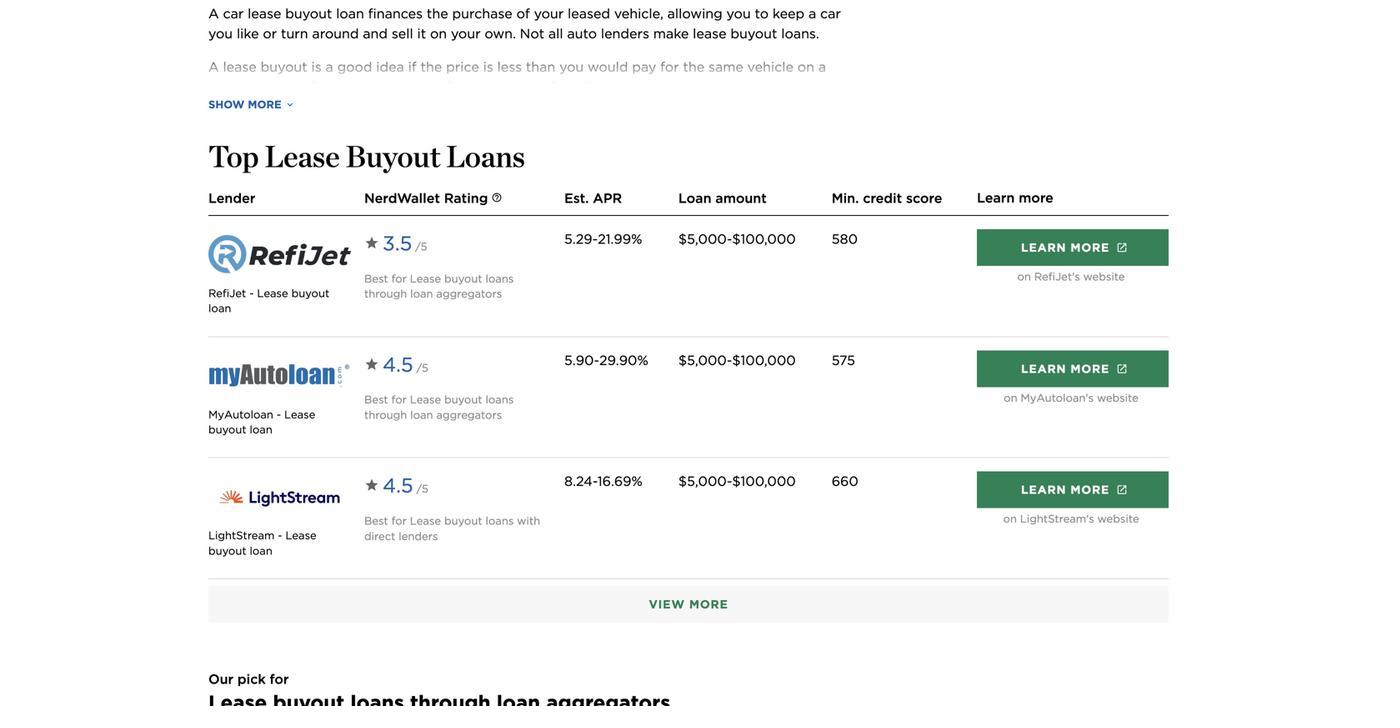 Task type: describe. For each thing, give the bounding box(es) containing it.
learn for 580
[[1022, 241, 1067, 255]]

660
[[832, 473, 859, 490]]

a car lease buyout loan finances the purchase of your leased vehicle, allowing you to keep a car you like or turn around and sell it on your own. not all auto lenders make lease buyout loans. button
[[208, 4, 849, 84]]

website for 580
[[1084, 270, 1125, 283]]

lenders inside the a car lease buyout loan finances the purchase of your leased vehicle, allowing you to keep a car you like or turn around and sell it on your own. not all auto lenders make lease buyout loans.
[[601, 25, 650, 42]]

on myautoloan's website
[[1004, 391, 1139, 404]]

website for 660
[[1098, 513, 1140, 526]]

21.99%
[[598, 231, 642, 247]]

auto
[[567, 25, 597, 42]]

our
[[208, 671, 234, 688]]

view more
[[649, 598, 729, 612]]

buyout inside refijet - lease buyout loan
[[292, 287, 330, 300]]

580
[[832, 231, 858, 247]]

lightstream image
[[208, 472, 351, 522]]

4.5 for 8.24-16.69%
[[383, 474, 413, 498]]

loan for lightstream - lease buyout loan
[[250, 545, 273, 557]]

rated 4.5 out of 5 stars element for 5.90-
[[364, 351, 551, 379]]

1 horizontal spatial you
[[727, 5, 751, 22]]

finances
[[368, 5, 423, 22]]

through for 3.5
[[364, 287, 407, 300]]

pick
[[238, 671, 266, 688]]

575
[[832, 352, 856, 368]]

loan for a car lease buyout loan finances the purchase of your leased vehicle, allowing you to keep a car you like or turn around and sell it on your own. not all auto lenders make lease buyout loans.
[[336, 5, 364, 22]]

myautoloan's
[[1021, 391, 1094, 404]]

more for 575
[[1071, 362, 1110, 376]]

more up refijet's
[[1019, 190, 1054, 206]]

more inside button
[[690, 598, 729, 612]]

0 horizontal spatial your
[[451, 25, 481, 42]]

$5,000-$100,000 for 8.24-16.69%
[[679, 473, 796, 490]]

learn more link for 575
[[977, 351, 1169, 387]]

around
[[312, 25, 359, 42]]

/5 for 5.90-29.90%
[[417, 361, 429, 374]]

learn more button for 660
[[977, 472, 1169, 508]]

our pick for
[[208, 671, 289, 688]]

lease inside lightstream - lease buyout loan
[[286, 529, 317, 542]]

learn for 660
[[1022, 483, 1067, 497]]

learn more for 575
[[1022, 362, 1110, 376]]

aggregators for 3.5
[[437, 287, 502, 300]]

keep
[[773, 5, 805, 22]]

for for 5.29-
[[392, 272, 407, 285]]

- for 5.90-29.90%
[[277, 408, 281, 421]]

learn more button for 580
[[977, 229, 1169, 266]]

min. credit score button
[[832, 188, 943, 208]]

est. apr button
[[565, 188, 622, 208]]

nerdwallet rating image
[[492, 192, 502, 203]]

loans
[[446, 139, 525, 174]]

best for 5.90-29.90%
[[364, 393, 388, 406]]

rated 4.5 out of 5 stars element for 8.24-
[[364, 472, 551, 500]]

8.24-16.69%
[[565, 473, 643, 490]]

more
[[248, 98, 282, 111]]

best for lease buyout loans through loan aggregators for 4.5
[[364, 393, 514, 421]]

nerdwallet rating button
[[364, 188, 502, 208]]

5.29-
[[565, 231, 598, 247]]

sell
[[392, 25, 413, 42]]

learn more for 660
[[1022, 483, 1110, 497]]

learn more button for 575
[[977, 351, 1169, 387]]

loans for 5.29-
[[486, 272, 514, 285]]

best for lease buyout loans through loan aggregators for 3.5
[[364, 272, 514, 300]]

refijet's
[[1035, 270, 1081, 283]]

nerdwallet rating
[[364, 190, 488, 206]]

best for 5.29-21.99%
[[364, 272, 388, 285]]

lightstream
[[208, 529, 275, 542]]

est.
[[565, 190, 589, 206]]

$5,000- for 16.69%
[[679, 473, 732, 490]]

on for 580
[[1018, 270, 1031, 283]]

5.90-
[[565, 352, 600, 368]]

min.
[[832, 190, 859, 206]]

top lease buyout loans
[[208, 139, 525, 174]]

3.5
[[383, 231, 412, 256]]

refijet image
[[208, 229, 351, 279]]

29.90%
[[600, 352, 649, 368]]

4.5 link for 5.90-29.90%
[[364, 351, 417, 379]]

allowing
[[668, 5, 723, 22]]

loan for myautoloan - lease buyout loan
[[250, 423, 273, 436]]

buyout inside best for lease buyout loans with direct lenders
[[444, 515, 483, 528]]

a
[[208, 5, 219, 22]]

2 car from the left
[[821, 5, 841, 22]]

through for 4.5
[[364, 409, 407, 421]]

$100,000 for 580
[[732, 231, 796, 247]]

like
[[237, 25, 259, 42]]

loan amount button
[[679, 188, 767, 208]]

5.90-29.90%
[[565, 352, 649, 368]]

loans for 5.90-
[[486, 393, 514, 406]]

$100,000 for 660
[[732, 473, 796, 490]]

amount
[[716, 190, 767, 206]]

direct
[[364, 530, 396, 543]]

leased
[[568, 5, 610, 22]]

buyout
[[346, 139, 441, 174]]

learn more for 580
[[1022, 241, 1110, 255]]

loan
[[679, 190, 712, 206]]

lender
[[208, 190, 255, 206]]

buyout inside myautoloan - lease buyout loan
[[208, 423, 247, 436]]

1 horizontal spatial your
[[534, 5, 564, 22]]

16.69%
[[598, 473, 643, 490]]

show more button
[[208, 97, 296, 112]]

lender button
[[208, 188, 255, 208]]

on for 660
[[1004, 513, 1017, 526]]

$100,000 for 575
[[732, 352, 796, 368]]

or
[[263, 25, 277, 42]]



Task type: locate. For each thing, give the bounding box(es) containing it.
3 learn more button from the top
[[977, 472, 1169, 508]]

4.5 link
[[364, 351, 417, 379], [364, 472, 417, 500]]

learn right "score"
[[977, 190, 1015, 206]]

on right it
[[430, 25, 447, 42]]

learn up lightstream's
[[1022, 483, 1067, 497]]

on refijet's website
[[1018, 270, 1125, 283]]

website right myautoloan's
[[1097, 391, 1139, 404]]

nerdwallet
[[364, 190, 440, 206]]

lease up or
[[248, 5, 281, 22]]

/5 for 5.29-21.99%
[[416, 240, 427, 253]]

for for 5.90-
[[392, 393, 407, 406]]

2 vertical spatial learn more button
[[977, 472, 1169, 508]]

2 vertical spatial $5,000-
[[679, 473, 732, 490]]

more for 660
[[1071, 483, 1110, 497]]

0 vertical spatial your
[[534, 5, 564, 22]]

1 vertical spatial loans
[[486, 393, 514, 406]]

loans for 8.24-
[[486, 515, 514, 528]]

- for 8.24-16.69%
[[278, 529, 282, 542]]

learn more link up on lightstream's website
[[977, 472, 1169, 508]]

0 horizontal spatial lenders
[[399, 530, 438, 543]]

2 4.5 link from the top
[[364, 472, 417, 500]]

3 learn more link from the top
[[977, 472, 1169, 508]]

1 rated 4.5 out of 5 stars element from the top
[[364, 351, 551, 379]]

0 vertical spatial best for lease buyout loans through loan aggregators
[[364, 272, 514, 300]]

lease
[[248, 5, 281, 22], [693, 25, 727, 42]]

make
[[654, 25, 689, 42]]

2 learn more link from the top
[[977, 351, 1169, 387]]

your down the purchase
[[451, 25, 481, 42]]

apr
[[593, 190, 622, 206]]

learn up refijet's
[[1022, 241, 1067, 255]]

0 vertical spatial learn more link
[[977, 229, 1169, 266]]

website for 575
[[1097, 391, 1139, 404]]

1 $100,000 from the top
[[732, 231, 796, 247]]

/5 for 8.24-16.69%
[[417, 483, 429, 496]]

best for lease buyout loans with direct lenders
[[364, 515, 540, 543]]

0 vertical spatial 4.5 link
[[364, 351, 417, 379]]

to
[[755, 5, 769, 22]]

for
[[392, 272, 407, 285], [392, 393, 407, 406], [392, 515, 407, 528], [270, 671, 289, 688]]

lease inside myautoloan - lease buyout loan
[[284, 408, 316, 421]]

2 $100,000 from the top
[[732, 352, 796, 368]]

learn more link
[[977, 229, 1169, 266], [977, 351, 1169, 387], [977, 472, 1169, 508]]

0 vertical spatial $5,000-
[[679, 231, 732, 247]]

3 $5,000-$100,000 from the top
[[679, 473, 796, 490]]

loans.
[[782, 25, 820, 42]]

2 4.5 from the top
[[383, 474, 413, 498]]

1 vertical spatial /5
[[417, 361, 429, 374]]

more right view
[[690, 598, 729, 612]]

vehicle,
[[614, 5, 664, 22]]

2 vertical spatial learn more link
[[977, 472, 1169, 508]]

lease inside best for lease buyout loans with direct lenders
[[410, 515, 441, 528]]

- inside refijet - lease buyout loan
[[250, 287, 254, 300]]

refijet
[[208, 287, 246, 300]]

1 best from the top
[[364, 272, 388, 285]]

you
[[727, 5, 751, 22], [208, 25, 233, 42]]

top
[[208, 139, 259, 174]]

learn more link up on refijet's website
[[977, 229, 1169, 266]]

-
[[250, 287, 254, 300], [277, 408, 281, 421], [278, 529, 282, 542]]

myautoloan image
[[208, 351, 351, 401]]

1 vertical spatial your
[[451, 25, 481, 42]]

2 vertical spatial website
[[1098, 513, 1140, 526]]

loan inside myautoloan - lease buyout loan
[[250, 423, 273, 436]]

turn
[[281, 25, 308, 42]]

2 $5,000-$100,000 from the top
[[679, 352, 796, 368]]

2 rated 4.5 out of 5 stars element from the top
[[364, 472, 551, 500]]

1 vertical spatial learn more link
[[977, 351, 1169, 387]]

more up on lightstream's website
[[1071, 483, 1110, 497]]

lease inside refijet - lease buyout loan
[[257, 287, 288, 300]]

0 vertical spatial $100,000
[[732, 231, 796, 247]]

2 through from the top
[[364, 409, 407, 421]]

2 vertical spatial $5,000-$100,000
[[679, 473, 796, 490]]

8.24-
[[565, 473, 598, 490]]

more for 580
[[1071, 241, 1110, 255]]

2 learn more button from the top
[[977, 351, 1169, 387]]

and
[[363, 25, 388, 42]]

refijet - lease buyout loan
[[208, 287, 330, 315]]

myautoloan
[[208, 408, 273, 421]]

2 best for lease buyout loans through loan aggregators from the top
[[364, 393, 514, 421]]

through
[[364, 287, 407, 300], [364, 409, 407, 421]]

0 vertical spatial through
[[364, 287, 407, 300]]

own.
[[485, 25, 516, 42]]

on left refijet's
[[1018, 270, 1031, 283]]

1 vertical spatial $100,000
[[732, 352, 796, 368]]

1 vertical spatial lease
[[693, 25, 727, 42]]

show
[[208, 98, 245, 111]]

1 horizontal spatial car
[[821, 5, 841, 22]]

buyout
[[285, 5, 332, 22], [731, 25, 778, 42], [444, 272, 483, 285], [292, 287, 330, 300], [444, 393, 483, 406], [208, 423, 247, 436], [444, 515, 483, 528], [208, 545, 247, 557]]

learn up myautoloan's
[[1022, 362, 1067, 376]]

on left myautoloan's
[[1004, 391, 1018, 404]]

on inside the a car lease buyout loan finances the purchase of your leased vehicle, allowing you to keep a car you like or turn around and sell it on your own. not all auto lenders make lease buyout loans.
[[430, 25, 447, 42]]

with
[[517, 515, 540, 528]]

$5,000-$100,000
[[679, 231, 796, 247], [679, 352, 796, 368], [679, 473, 796, 490]]

1 vertical spatial aggregators
[[437, 409, 502, 421]]

lease down allowing
[[693, 25, 727, 42]]

lenders down vehicle,
[[601, 25, 650, 42]]

3 $100,000 from the top
[[732, 473, 796, 490]]

0 vertical spatial 4.5
[[383, 353, 413, 377]]

1 $5,000- from the top
[[679, 231, 732, 247]]

rating
[[444, 190, 488, 206]]

1 $5,000-$100,000 from the top
[[679, 231, 796, 247]]

best
[[364, 272, 388, 285], [364, 393, 388, 406], [364, 515, 388, 528]]

website
[[1084, 270, 1125, 283], [1097, 391, 1139, 404], [1098, 513, 1140, 526]]

4.5 link for 8.24-16.69%
[[364, 472, 417, 500]]

0 vertical spatial lenders
[[601, 25, 650, 42]]

car right a
[[821, 5, 841, 22]]

0 vertical spatial lease
[[248, 5, 281, 22]]

loan inside refijet - lease buyout loan
[[208, 302, 231, 315]]

1 vertical spatial rated 4.5 out of 5 stars element
[[364, 472, 551, 500]]

1 learn more link from the top
[[977, 229, 1169, 266]]

- right 'refijet'
[[250, 287, 254, 300]]

lenders right direct
[[399, 530, 438, 543]]

on
[[430, 25, 447, 42], [1018, 270, 1031, 283], [1004, 391, 1018, 404], [1004, 513, 1017, 526]]

1 vertical spatial best
[[364, 393, 388, 406]]

loan inside the a car lease buyout loan finances the purchase of your leased vehicle, allowing you to keep a car you like or turn around and sell it on your own. not all auto lenders make lease buyout loans.
[[336, 5, 364, 22]]

lightstream's
[[1021, 513, 1095, 526]]

1 horizontal spatial lenders
[[601, 25, 650, 42]]

on lightstream's website
[[1004, 513, 1140, 526]]

loan amount
[[679, 190, 767, 206]]

learn more button up on refijet's website
[[977, 229, 1169, 266]]

lenders inside best for lease buyout loans with direct lenders
[[399, 530, 438, 543]]

lightstream - lease buyout loan
[[208, 529, 317, 557]]

car right "a" on the top left
[[223, 5, 244, 22]]

loan
[[336, 5, 364, 22], [410, 287, 433, 300], [208, 302, 231, 315], [410, 409, 433, 421], [250, 423, 273, 436], [250, 545, 273, 557]]

best inside best for lease buyout loans with direct lenders
[[364, 515, 388, 528]]

3 loans from the top
[[486, 515, 514, 528]]

$100,000
[[732, 231, 796, 247], [732, 352, 796, 368], [732, 473, 796, 490]]

1 vertical spatial -
[[277, 408, 281, 421]]

5.29-21.99%
[[565, 231, 642, 247]]

- for 5.29-21.99%
[[250, 287, 254, 300]]

not
[[520, 25, 545, 42]]

lenders
[[601, 25, 650, 42], [399, 530, 438, 543]]

2 aggregators from the top
[[437, 409, 502, 421]]

- right the myautoloan
[[277, 408, 281, 421]]

on for 575
[[1004, 391, 1018, 404]]

3 $5,000- from the top
[[679, 473, 732, 490]]

learn more link for 660
[[977, 472, 1169, 508]]

- inside myautoloan - lease buyout loan
[[277, 408, 281, 421]]

loan for refijet - lease buyout loan
[[208, 302, 231, 315]]

buyout inside lightstream - lease buyout loan
[[208, 545, 247, 557]]

2 $5,000- from the top
[[679, 352, 732, 368]]

more up on refijet's website
[[1071, 241, 1110, 255]]

/5 inside rated 3.5 out of 5 stars element
[[416, 240, 427, 253]]

1 vertical spatial lenders
[[399, 530, 438, 543]]

2 vertical spatial best
[[364, 515, 388, 528]]

0 vertical spatial rated 4.5 out of 5 stars element
[[364, 351, 551, 379]]

1 vertical spatial through
[[364, 409, 407, 421]]

credit
[[863, 190, 902, 206]]

a car lease buyout loan finances the purchase of your leased vehicle, allowing you to keep a car you like or turn around and sell it on your own. not all auto lenders make lease buyout loans.
[[208, 5, 841, 42]]

0 vertical spatial $5,000-$100,000
[[679, 231, 796, 247]]

0 horizontal spatial you
[[208, 25, 233, 42]]

1 loans from the top
[[486, 272, 514, 285]]

1 car from the left
[[223, 5, 244, 22]]

1 vertical spatial $5,000-
[[679, 352, 732, 368]]

learn more link for 580
[[977, 229, 1169, 266]]

of
[[517, 5, 530, 22]]

0 vertical spatial best
[[364, 272, 388, 285]]

0 vertical spatial aggregators
[[437, 287, 502, 300]]

2 best from the top
[[364, 393, 388, 406]]

3.5 link
[[364, 229, 416, 258]]

1 through from the top
[[364, 287, 407, 300]]

$5,000-
[[679, 231, 732, 247], [679, 352, 732, 368], [679, 473, 732, 490]]

learn more button up on myautoloan's website
[[977, 351, 1169, 387]]

1 vertical spatial website
[[1097, 391, 1139, 404]]

it
[[417, 25, 426, 42]]

0 vertical spatial loans
[[486, 272, 514, 285]]

4.5 for 5.90-29.90%
[[383, 353, 413, 377]]

1 aggregators from the top
[[437, 287, 502, 300]]

you left to
[[727, 5, 751, 22]]

$100,000 left '575'
[[732, 352, 796, 368]]

2 vertical spatial loans
[[486, 515, 514, 528]]

your
[[534, 5, 564, 22], [451, 25, 481, 42]]

rated 3.5 out of 5 stars element
[[364, 229, 551, 258]]

2 vertical spatial $100,000
[[732, 473, 796, 490]]

aggregators
[[437, 287, 502, 300], [437, 409, 502, 421]]

1 vertical spatial $5,000-$100,000
[[679, 352, 796, 368]]

1 4.5 from the top
[[383, 353, 413, 377]]

you down "a" on the top left
[[208, 25, 233, 42]]

best for lease buyout loans through loan aggregators
[[364, 272, 514, 300], [364, 393, 514, 421]]

0 vertical spatial learn more button
[[977, 229, 1169, 266]]

$5,000- for 21.99%
[[679, 231, 732, 247]]

myautoloan - lease buyout loan
[[208, 408, 316, 436]]

1 best for lease buyout loans through loan aggregators from the top
[[364, 272, 514, 300]]

learn for 575
[[1022, 362, 1067, 376]]

0 vertical spatial website
[[1084, 270, 1125, 283]]

lease
[[265, 139, 340, 174], [410, 272, 441, 285], [257, 287, 288, 300], [410, 393, 441, 406], [284, 408, 316, 421], [410, 515, 441, 528], [286, 529, 317, 542]]

0 vertical spatial you
[[727, 5, 751, 22]]

your up all
[[534, 5, 564, 22]]

$100,000 down amount
[[732, 231, 796, 247]]

/5
[[416, 240, 427, 253], [417, 361, 429, 374], [417, 483, 429, 496]]

1 learn more button from the top
[[977, 229, 1169, 266]]

for for 8.24-
[[392, 515, 407, 528]]

1 vertical spatial best for lease buyout loans through loan aggregators
[[364, 393, 514, 421]]

$5,000- for 29.90%
[[679, 352, 732, 368]]

4.5
[[383, 353, 413, 377], [383, 474, 413, 498]]

learn more link up on myautoloan's website
[[977, 351, 1169, 387]]

- inside lightstream - lease buyout loan
[[278, 529, 282, 542]]

2 loans from the top
[[486, 393, 514, 406]]

1 vertical spatial you
[[208, 25, 233, 42]]

view more button
[[208, 586, 1169, 623]]

website right lightstream's
[[1098, 513, 1140, 526]]

car
[[223, 5, 244, 22], [821, 5, 841, 22]]

$5,000-$100,000 for 5.29-21.99%
[[679, 231, 796, 247]]

loans
[[486, 272, 514, 285], [486, 393, 514, 406], [486, 515, 514, 528]]

- right lightstream
[[278, 529, 282, 542]]

est. apr
[[565, 190, 622, 206]]

1 4.5 link from the top
[[364, 351, 417, 379]]

min. credit score
[[832, 190, 943, 206]]

more up on myautoloan's website
[[1071, 362, 1110, 376]]

loans inside best for lease buyout loans with direct lenders
[[486, 515, 514, 528]]

0 horizontal spatial car
[[223, 5, 244, 22]]

best for 8.24-16.69%
[[364, 515, 388, 528]]

2 vertical spatial /5
[[417, 483, 429, 496]]

2 vertical spatial -
[[278, 529, 282, 542]]

aggregators for 4.5
[[437, 409, 502, 421]]

rated 4.5 out of 5 stars element
[[364, 351, 551, 379], [364, 472, 551, 500]]

1 vertical spatial learn more button
[[977, 351, 1169, 387]]

view
[[649, 598, 685, 612]]

website right refijet's
[[1084, 270, 1125, 283]]

1 horizontal spatial lease
[[693, 25, 727, 42]]

a
[[809, 5, 817, 22]]

0 vertical spatial /5
[[416, 240, 427, 253]]

the
[[427, 5, 448, 22]]

loan inside lightstream - lease buyout loan
[[250, 545, 273, 557]]

0 vertical spatial -
[[250, 287, 254, 300]]

learn more button up on lightstream's website
[[977, 472, 1169, 508]]

show more
[[208, 98, 282, 111]]

3 best from the top
[[364, 515, 388, 528]]

1 vertical spatial 4.5
[[383, 474, 413, 498]]

for inside best for lease buyout loans with direct lenders
[[392, 515, 407, 528]]

all
[[549, 25, 563, 42]]

0 horizontal spatial lease
[[248, 5, 281, 22]]

score
[[906, 190, 943, 206]]

$100,000 left 660
[[732, 473, 796, 490]]

learn more button
[[977, 229, 1169, 266], [977, 351, 1169, 387], [977, 472, 1169, 508]]

1 vertical spatial 4.5 link
[[364, 472, 417, 500]]

purchase
[[452, 5, 513, 22]]

on left lightstream's
[[1004, 513, 1017, 526]]

$5,000-$100,000 for 5.90-29.90%
[[679, 352, 796, 368]]



Task type: vqa. For each thing, say whether or not it's contained in the screenshot.


